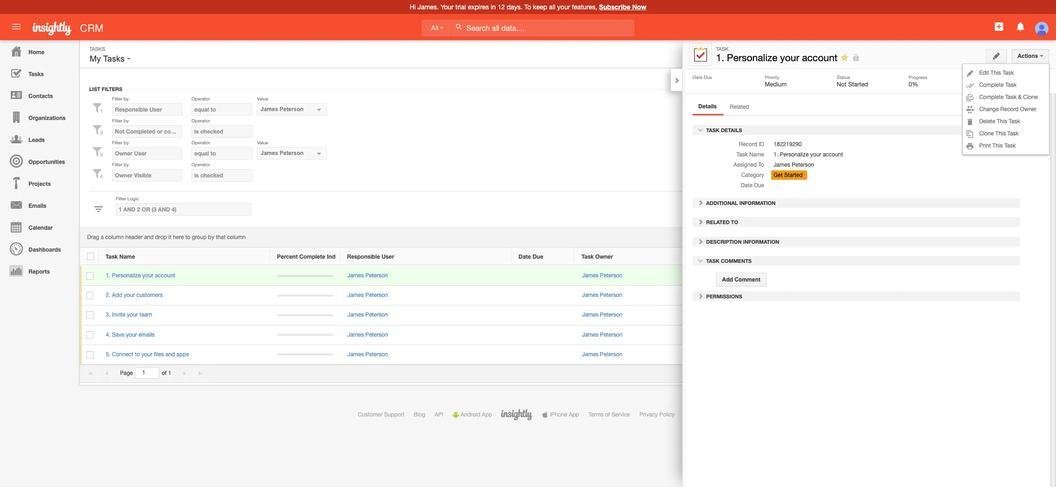 Task type: describe. For each thing, give the bounding box(es) containing it.
1 horizontal spatial and
[[165, 351, 175, 358]]

james.
[[418, 3, 439, 11]]

chevron right image for additional information
[[697, 199, 704, 206]]

2.
[[106, 292, 110, 299]]

android app link
[[453, 411, 492, 418]]

indicator
[[327, 253, 351, 260]]

priority
[[765, 74, 779, 80]]

category
[[741, 172, 764, 179]]

calendar
[[29, 224, 53, 231]]

0 vertical spatial name
[[749, 152, 764, 158]]

record id
[[739, 141, 764, 148]]

2 horizontal spatial due
[[754, 182, 764, 189]]

user
[[382, 253, 394, 260]]

complete for complete task
[[979, 82, 1004, 88]]

clone this task
[[979, 130, 1019, 137]]

change record owner link
[[962, 103, 1049, 115]]

1 horizontal spatial date due
[[693, 74, 712, 80]]

terms
[[588, 411, 604, 418]]

invite
[[112, 312, 125, 318]]

record inside change record owner link
[[1000, 106, 1018, 113]]

notifications image
[[1015, 21, 1026, 32]]

assigned for assigned to
[[734, 162, 757, 168]]

team
[[139, 312, 152, 318]]

1 vertical spatial 1.
[[774, 152, 778, 158]]

3 filter by from the top
[[112, 140, 129, 145]]

app for iphone app
[[569, 411, 579, 418]]

2 value from the top
[[257, 140, 268, 145]]

0 horizontal spatial due
[[533, 253, 543, 260]]

peterson inside assigned to james peterson
[[1000, 81, 1025, 88]]

opportunities
[[29, 158, 65, 165]]

group
[[192, 234, 207, 241]]

1 filter by from the top
[[112, 96, 129, 101]]

1 value from the top
[[257, 96, 268, 101]]

started right comment
[[764, 272, 782, 279]]

projects
[[29, 180, 51, 187]]

clone this task link
[[962, 128, 1049, 140]]

filters
[[102, 86, 122, 92]]

dashboards link
[[2, 238, 75, 260]]

1 vertical spatial date
[[741, 182, 752, 189]]

2
[[100, 129, 103, 135]]

files
[[154, 351, 164, 358]]

refresh list image
[[852, 50, 861, 57]]

row containing 3. invite your team
[[80, 306, 1025, 325]]

my tasks
[[90, 54, 127, 64]]

of 1
[[162, 370, 171, 376]]

chevron right image for permissions
[[697, 293, 704, 300]]

0 vertical spatial 1.
[[716, 52, 724, 63]]

complete task & clone
[[979, 94, 1038, 100]]

delete this task
[[979, 118, 1020, 125]]

1 vertical spatial to
[[135, 351, 140, 358]]

emails
[[29, 202, 46, 209]]

row containing 2. add your customers
[[80, 286, 1025, 306]]

personalize inside row group
[[112, 272, 141, 279]]

add comment button
[[716, 273, 766, 287]]

now
[[632, 3, 646, 11]]

0 horizontal spatial name
[[119, 253, 135, 260]]

2 vertical spatial date due
[[518, 253, 543, 260]]

1 horizontal spatial details
[[721, 127, 742, 133]]

edit this task link
[[962, 67, 1049, 79]]

1 horizontal spatial of
[[605, 411, 610, 418]]

1 horizontal spatial personalize
[[727, 52, 777, 63]]

apps
[[176, 351, 189, 358]]

here
[[173, 234, 184, 241]]

not started for 2. add your customers
[[753, 292, 782, 299]]

reports
[[29, 268, 50, 275]]

service
[[611, 411, 630, 418]]

1 horizontal spatial date
[[693, 74, 702, 80]]

2 column header from the left
[[934, 248, 950, 265]]

tasks link
[[2, 62, 75, 84]]

0 vertical spatial of
[[162, 370, 167, 376]]

complete for complete task & clone
[[979, 94, 1004, 100]]

dashboards
[[29, 246, 61, 253]]

calendar link
[[2, 216, 75, 238]]

information for description information
[[743, 238, 779, 245]]

print this task link
[[962, 140, 1049, 152]]

1 horizontal spatial owner
[[1020, 106, 1037, 113]]

new task link
[[978, 47, 1016, 61]]

description information
[[705, 238, 779, 245]]

expires
[[468, 3, 489, 11]]

chevron down image
[[697, 257, 704, 264]]

days.
[[507, 3, 523, 11]]

permissions
[[705, 293, 742, 300]]

0 vertical spatial account
[[802, 52, 838, 63]]

blog link
[[414, 411, 425, 418]]

row containing 5. connect to your files and apps
[[80, 345, 1025, 365]]

this for print
[[992, 142, 1003, 149]]

policy
[[659, 411, 675, 418]]

0 horizontal spatial record
[[739, 141, 757, 148]]

api link
[[435, 411, 443, 418]]

new
[[984, 50, 996, 57]]

assigned to james peterson
[[981, 74, 1025, 88]]

following image for 3. invite your team
[[986, 311, 995, 320]]

api
[[435, 411, 443, 418]]

not inside status not started
[[837, 81, 846, 88]]

assigned for assigned to james peterson
[[981, 74, 1000, 80]]

record permissions image
[[852, 52, 860, 63]]

2 operator from the top
[[191, 118, 210, 123]]

tasks inside button
[[103, 54, 125, 64]]

comment
[[735, 276, 760, 283]]

terms of service link
[[588, 411, 630, 418]]

comments
[[721, 258, 752, 264]]

this for edit
[[991, 70, 1001, 76]]

to for assigned to james peterson
[[1001, 74, 1006, 80]]

all
[[431, 24, 438, 32]]

2 vertical spatial 1. personalize your account
[[106, 272, 175, 279]]

id
[[759, 141, 764, 148]]

row group containing 1. personalize your account
[[80, 266, 1025, 365]]

percent
[[277, 253, 298, 260]]

started down add comment button
[[764, 292, 782, 299]]

actions
[[1018, 53, 1040, 59]]

1 column header from the left
[[917, 248, 934, 265]]

complete task link
[[962, 79, 1049, 91]]

organizations
[[29, 114, 66, 121]]

details link
[[693, 101, 722, 114]]

2 vertical spatial account
[[155, 272, 175, 279]]

related for related
[[730, 104, 749, 110]]

hi
[[410, 3, 416, 11]]

4. save your emails
[[106, 331, 155, 338]]

2 vertical spatial tasks
[[29, 71, 44, 78]]

1 horizontal spatial clone
[[1023, 94, 1038, 100]]

organizations link
[[2, 106, 75, 128]]

priority medium
[[765, 74, 787, 88]]

print this task
[[979, 142, 1016, 149]]

0 vertical spatial details
[[698, 103, 717, 110]]

change
[[979, 106, 999, 113]]

Search this list... text field
[[736, 47, 842, 61]]

&
[[1018, 94, 1022, 100]]

a
[[101, 234, 104, 241]]

trial
[[455, 3, 466, 11]]

0%
[[909, 81, 918, 88]]

drag
[[87, 234, 99, 241]]

1 vertical spatial account
[[823, 152, 843, 158]]

following image for 1. personalize your account
[[986, 272, 995, 281]]

1 horizontal spatial due
[[704, 74, 712, 80]]

182219290
[[774, 141, 802, 148]]

2 vertical spatial date
[[518, 253, 531, 260]]

task inside 'link'
[[1004, 142, 1016, 149]]

customer support link
[[358, 411, 404, 418]]

2 filter by from the top
[[112, 118, 129, 123]]

this for delete
[[997, 118, 1007, 125]]

following image for 5. connect to your files and apps
[[986, 351, 995, 360]]

keep
[[533, 3, 547, 11]]

james peterson button for 3
[[257, 147, 327, 160]]

0 horizontal spatial add
[[112, 292, 122, 299]]

iphone
[[550, 411, 567, 418]]

save
[[112, 331, 124, 338]]

print
[[979, 142, 991, 149]]

projects link
[[2, 172, 75, 194]]

terms of service
[[588, 411, 630, 418]]

started right get
[[784, 172, 803, 179]]

filter logic
[[116, 196, 139, 201]]



Task type: locate. For each thing, give the bounding box(es) containing it.
2 app from the left
[[569, 411, 579, 418]]

1. personalize your account down 182219290
[[774, 152, 843, 158]]

1
[[100, 107, 103, 113], [168, 370, 171, 376]]

leads link
[[2, 128, 75, 150]]

2. add your customers
[[106, 292, 163, 299]]

column header
[[917, 248, 934, 265], [934, 248, 950, 265]]

1 horizontal spatial add
[[722, 276, 733, 283]]

customer
[[358, 411, 383, 418]]

actions button
[[1011, 49, 1049, 63]]

4 operator from the top
[[191, 162, 210, 167]]

0 vertical spatial clone
[[1023, 94, 1038, 100]]

1 horizontal spatial assigned
[[981, 74, 1000, 80]]

personalize up 2. add your customers
[[112, 272, 141, 279]]

status for status
[[753, 253, 770, 260]]

navigation
[[0, 40, 75, 282]]

0 vertical spatial complete
[[979, 82, 1004, 88]]

this
[[991, 70, 1001, 76], [997, 118, 1007, 125], [995, 130, 1006, 137], [992, 142, 1003, 149]]

hi james. your trial expires in 12 days. to keep all your features, subscribe now
[[410, 3, 646, 11]]

and
[[144, 234, 154, 241], [165, 351, 175, 358]]

1. personalize your account up priority
[[716, 52, 838, 63]]

1 horizontal spatial name
[[749, 152, 764, 158]]

cell
[[80, 266, 99, 286], [270, 266, 340, 286], [512, 266, 575, 286], [918, 266, 934, 286], [934, 266, 950, 286], [950, 266, 978, 286], [1002, 266, 1025, 286], [270, 286, 340, 306], [512, 286, 575, 306], [918, 286, 934, 306], [934, 286, 950, 306], [950, 286, 978, 306], [270, 306, 340, 325], [512, 306, 575, 325], [746, 306, 918, 325], [918, 306, 934, 325], [934, 306, 950, 325], [950, 306, 978, 325], [1002, 306, 1025, 325], [270, 325, 340, 345], [512, 325, 575, 345], [746, 325, 918, 345], [918, 325, 934, 345], [934, 325, 950, 345], [950, 325, 978, 345], [1002, 325, 1025, 345], [270, 345, 340, 365], [512, 345, 575, 365], [746, 345, 918, 365], [918, 345, 934, 365], [934, 345, 950, 365], [950, 345, 978, 365], [1002, 345, 1025, 365]]

status for status not started
[[837, 74, 850, 80]]

this down clone this task
[[992, 142, 1003, 149]]

row group
[[80, 266, 1025, 365]]

clone right &
[[1023, 94, 1038, 100]]

all
[[549, 3, 555, 11]]

blog
[[414, 411, 425, 418]]

progress 0%
[[909, 74, 927, 88]]

clone
[[1023, 94, 1038, 100], [979, 130, 994, 137]]

due
[[704, 74, 712, 80], [754, 182, 764, 189], [533, 253, 543, 260]]

2 vertical spatial complete
[[299, 253, 325, 260]]

add inside button
[[722, 276, 733, 283]]

to
[[524, 3, 531, 11], [1001, 74, 1006, 80], [758, 162, 764, 168], [731, 219, 738, 225]]

information for additional information
[[739, 200, 776, 206]]

home
[[29, 49, 44, 56]]

percent complete indicator responsible user
[[277, 253, 394, 260]]

0 vertical spatial following image
[[986, 292, 995, 300]]

0 horizontal spatial column
[[105, 234, 124, 241]]

0 horizontal spatial clone
[[979, 130, 994, 137]]

details
[[698, 103, 717, 110], [721, 127, 742, 133]]

change record owner
[[979, 106, 1037, 113]]

james peterson button
[[257, 103, 327, 116], [257, 147, 327, 160]]

my
[[90, 54, 101, 64]]

2 vertical spatial personalize
[[112, 272, 141, 279]]

1 vertical spatial 1. personalize your account
[[774, 152, 843, 158]]

Search all data.... text field
[[450, 20, 634, 36]]

1 vertical spatial and
[[165, 351, 175, 358]]

1 vertical spatial owner
[[595, 253, 613, 260]]

started
[[848, 81, 868, 88], [784, 172, 803, 179], [764, 272, 782, 279], [764, 292, 782, 299]]

1 vertical spatial tasks
[[103, 54, 125, 64]]

1 horizontal spatial app
[[569, 411, 579, 418]]

1 vertical spatial of
[[605, 411, 610, 418]]

james peterson
[[261, 106, 304, 113], [261, 150, 304, 156], [774, 162, 814, 168], [347, 272, 388, 279], [582, 272, 622, 279], [347, 292, 388, 299], [582, 292, 622, 299], [347, 312, 388, 318], [582, 312, 622, 318], [347, 331, 388, 338], [582, 331, 622, 338], [347, 351, 388, 358], [582, 351, 622, 358]]

0 vertical spatial date due
[[693, 74, 712, 80]]

contacts
[[29, 92, 53, 99]]

column right a at the top of the page
[[105, 234, 124, 241]]

0 vertical spatial related
[[730, 104, 749, 110]]

0 horizontal spatial 1.
[[106, 272, 110, 279]]

4
[[100, 173, 103, 179]]

2 horizontal spatial date due
[[741, 182, 764, 189]]

1. up 2.
[[106, 272, 110, 279]]

assigned up complete task
[[981, 74, 1000, 80]]

1 horizontal spatial task name
[[736, 152, 764, 158]]

1 operator from the top
[[191, 96, 210, 101]]

2 following image from the top
[[986, 311, 995, 320]]

chevron down image
[[697, 127, 704, 133]]

0 vertical spatial information
[[739, 200, 776, 206]]

to left keep
[[524, 3, 531, 11]]

1 vertical spatial personalize
[[780, 152, 809, 158]]

following image for 2. add your customers
[[986, 292, 995, 300]]

information up comments
[[743, 238, 779, 245]]

addendum
[[727, 411, 754, 418]]

of right terms
[[605, 411, 610, 418]]

it
[[168, 234, 171, 241]]

0 vertical spatial 1
[[100, 107, 103, 113]]

to right here
[[185, 234, 190, 241]]

drop
[[155, 234, 167, 241]]

0 horizontal spatial of
[[162, 370, 167, 376]]

not for account
[[753, 272, 762, 279]]

your
[[557, 3, 570, 11], [780, 52, 799, 63], [810, 152, 821, 158], [142, 272, 153, 279], [124, 292, 135, 299], [127, 312, 138, 318], [126, 331, 137, 338], [141, 351, 152, 358]]

1. right task "image"
[[716, 52, 724, 63]]

0 vertical spatial task name
[[736, 152, 764, 158]]

0 vertical spatial record
[[1000, 106, 1018, 113]]

of right 1 field
[[162, 370, 167, 376]]

not for customers
[[753, 292, 762, 299]]

this inside 'link'
[[992, 142, 1003, 149]]

to right connect
[[135, 351, 140, 358]]

0 vertical spatial james peterson button
[[257, 103, 327, 116]]

record
[[1000, 106, 1018, 113], [739, 141, 757, 148]]

your inside hi james. your trial expires in 12 days. to keep all your features, subscribe now
[[557, 3, 570, 11]]

1 vertical spatial assigned
[[734, 162, 757, 168]]

1 horizontal spatial 1
[[168, 370, 171, 376]]

status
[[837, 74, 850, 80], [753, 253, 770, 260]]

operator
[[191, 96, 210, 101], [191, 118, 210, 123], [191, 140, 210, 145], [191, 162, 210, 167]]

following image for 4. save your emails
[[986, 331, 995, 340]]

complete right percent
[[299, 253, 325, 260]]

to for related to
[[731, 219, 738, 225]]

0 horizontal spatial owner
[[595, 253, 613, 260]]

6 row from the top
[[80, 345, 1025, 365]]

assigned inside assigned to james peterson
[[981, 74, 1000, 80]]

1. personalize your account up 2. add your customers link
[[106, 272, 175, 279]]

1 vertical spatial name
[[119, 253, 135, 260]]

status inside status not started
[[837, 74, 850, 80]]

assigned up "category" on the right top of page
[[734, 162, 757, 168]]

0 vertical spatial assigned
[[981, 74, 1000, 80]]

to up complete task
[[1001, 74, 1006, 80]]

date due
[[693, 74, 712, 80], [741, 182, 764, 189], [518, 253, 543, 260]]

opportunities link
[[2, 150, 75, 172]]

details down related link
[[721, 127, 742, 133]]

white image
[[455, 23, 462, 30]]

started down record permissions image at right top
[[848, 81, 868, 88]]

2 horizontal spatial 1.
[[774, 152, 778, 158]]

iphone app link
[[542, 411, 579, 418]]

1 vertical spatial james peterson button
[[257, 147, 327, 160]]

related for related to
[[706, 219, 730, 225]]

app for android app
[[482, 411, 492, 418]]

privacy
[[639, 411, 658, 418]]

row containing task name
[[80, 248, 1025, 265]]

0 horizontal spatial date due
[[518, 253, 543, 260]]

emails
[[139, 331, 155, 338]]

complete
[[979, 82, 1004, 88], [979, 94, 1004, 100], [299, 253, 325, 260]]

tasks right my
[[103, 54, 125, 64]]

show list view filters image
[[934, 50, 940, 57]]

1 vertical spatial complete
[[979, 94, 1004, 100]]

1 vertical spatial not
[[753, 272, 762, 279]]

complete inside "complete task & clone" link
[[979, 94, 1004, 100]]

tasks
[[89, 46, 105, 52], [103, 54, 125, 64], [29, 71, 44, 78]]

customers
[[136, 292, 163, 299]]

1 vertical spatial value
[[257, 140, 268, 145]]

home link
[[2, 40, 75, 62]]

1 vertical spatial not started
[[753, 292, 782, 299]]

information down "category" on the right top of page
[[739, 200, 776, 206]]

to inside assigned to james peterson
[[1001, 74, 1006, 80]]

navigation containing home
[[0, 40, 75, 282]]

by
[[124, 96, 129, 101], [124, 118, 129, 123], [124, 140, 129, 145], [124, 162, 129, 167], [208, 234, 214, 241]]

0 vertical spatial status
[[837, 74, 850, 80]]

2 vertical spatial due
[[533, 253, 543, 260]]

5 row from the top
[[80, 325, 1025, 345]]

not started for 1. personalize your account
[[753, 272, 782, 279]]

record down complete task & clone
[[1000, 106, 1018, 113]]

column right that
[[227, 234, 246, 241]]

peterson
[[1000, 81, 1025, 88], [280, 106, 304, 113], [280, 150, 304, 156], [792, 162, 814, 168], [365, 272, 388, 279], [600, 272, 622, 279], [365, 292, 388, 299], [600, 292, 622, 299], [365, 312, 388, 318], [600, 312, 622, 318], [365, 331, 388, 338], [600, 331, 622, 338], [365, 351, 388, 358], [600, 351, 622, 358]]

1 vertical spatial status
[[753, 253, 770, 260]]

1 row from the top
[[80, 248, 1025, 265]]

1 vertical spatial clone
[[979, 130, 994, 137]]

james inside assigned to james peterson
[[981, 81, 999, 88]]

related up task details
[[730, 104, 749, 110]]

0 vertical spatial and
[[144, 234, 154, 241]]

row containing 1. personalize your account
[[80, 266, 1025, 286]]

to up "category" on the right top of page
[[758, 162, 764, 168]]

clone down delete
[[979, 130, 994, 137]]

and right files
[[165, 351, 175, 358]]

0 vertical spatial date
[[693, 74, 702, 80]]

processing
[[697, 411, 725, 418]]

4.
[[106, 331, 110, 338]]

record left id
[[739, 141, 757, 148]]

1 press ctrl + space to group column header from the left
[[950, 248, 978, 265]]

2 vertical spatial not
[[753, 292, 762, 299]]

emails link
[[2, 194, 75, 216]]

owner
[[1020, 106, 1037, 113], [595, 253, 613, 260]]

1. personalize your account
[[716, 52, 838, 63], [774, 152, 843, 158], [106, 272, 175, 279]]

None text field
[[112, 103, 182, 116], [191, 103, 252, 116], [112, 147, 182, 160], [191, 147, 252, 160], [112, 169, 182, 182], [112, 103, 182, 116], [191, 103, 252, 116], [112, 147, 182, 160], [191, 147, 252, 160], [112, 169, 182, 182]]

personalize up priority
[[727, 52, 777, 63]]

0 horizontal spatial and
[[144, 234, 154, 241]]

0 horizontal spatial to
[[135, 351, 140, 358]]

tasks up my
[[89, 46, 105, 52]]

features,
[[572, 3, 597, 11]]

get started
[[774, 172, 803, 179]]

None checkbox
[[87, 272, 94, 280], [87, 312, 94, 319], [87, 331, 94, 339], [87, 272, 94, 280], [87, 312, 94, 319], [87, 331, 94, 339]]

0 vertical spatial 1. personalize your account
[[716, 52, 838, 63]]

name down id
[[749, 152, 764, 158]]

1 vertical spatial date due
[[741, 182, 764, 189]]

0 horizontal spatial assigned
[[734, 162, 757, 168]]

1 field
[[136, 368, 159, 378]]

task name down "record id"
[[736, 152, 764, 158]]

assigned to
[[734, 162, 764, 168]]

task details
[[705, 127, 742, 133]]

subscribe
[[599, 3, 630, 11]]

complete up change
[[979, 94, 1004, 100]]

5. connect to your files and apps link
[[106, 351, 194, 358]]

this for clone
[[995, 130, 1006, 137]]

press ctrl + space to group column header
[[950, 248, 978, 265], [978, 248, 1001, 265]]

4 row from the top
[[80, 306, 1025, 325]]

0 vertical spatial owner
[[1020, 106, 1037, 113]]

3 operator from the top
[[191, 140, 210, 145]]

date
[[693, 74, 702, 80], [741, 182, 752, 189], [518, 253, 531, 260]]

edit this task
[[979, 70, 1014, 76]]

1 down list filters
[[100, 107, 103, 113]]

details up chevron down image
[[698, 103, 717, 110]]

following image
[[986, 292, 995, 300], [986, 311, 995, 320]]

add up permissions
[[722, 276, 733, 283]]

0 vertical spatial tasks
[[89, 46, 105, 52]]

all link
[[422, 20, 450, 36]]

1 following image from the top
[[986, 292, 995, 300]]

2 james peterson button from the top
[[257, 147, 327, 160]]

owner inside row
[[595, 253, 613, 260]]

1 horizontal spatial status
[[837, 74, 850, 80]]

to for assigned to
[[758, 162, 764, 168]]

task
[[716, 46, 729, 52], [997, 50, 1010, 57], [1003, 70, 1014, 76], [1005, 82, 1017, 88], [1005, 94, 1017, 100], [1009, 118, 1020, 125], [706, 127, 719, 133], [1007, 130, 1019, 137], [1004, 142, 1016, 149], [736, 152, 748, 158], [106, 253, 118, 260], [581, 253, 594, 260], [706, 258, 719, 264]]

1 horizontal spatial to
[[185, 234, 190, 241]]

task owner
[[581, 253, 613, 260]]

my tasks button
[[87, 52, 133, 66]]

task name
[[736, 152, 764, 158], [106, 253, 135, 260]]

leads
[[29, 136, 45, 143]]

1 vertical spatial 1
[[168, 370, 171, 376]]

0 vertical spatial personalize
[[727, 52, 777, 63]]

1. personalize your account link
[[106, 272, 180, 279]]

name
[[749, 152, 764, 158], [119, 253, 135, 260]]

1 right 1 field
[[168, 370, 171, 376]]

task name down header
[[106, 253, 135, 260]]

and left drop
[[144, 234, 154, 241]]

3 row from the top
[[80, 286, 1025, 306]]

to down additional information
[[731, 219, 738, 225]]

add right 2.
[[112, 292, 122, 299]]

0 vertical spatial due
[[704, 74, 712, 80]]

5. connect to your files and apps
[[106, 351, 189, 358]]

data processing addendum link
[[684, 411, 754, 418]]

row containing 4. save your emails
[[80, 325, 1025, 345]]

task image
[[691, 45, 710, 64]]

tasks up contacts link
[[29, 71, 44, 78]]

information
[[739, 200, 776, 206], [743, 238, 779, 245]]

1 not started cell from the top
[[746, 266, 918, 286]]

not started cell
[[746, 266, 918, 286], [746, 286, 918, 306]]

this right edit
[[991, 70, 1001, 76]]

0 vertical spatial add
[[722, 276, 733, 283]]

this up clone this task
[[997, 118, 1007, 125]]

1. down 182219290
[[774, 152, 778, 158]]

reports link
[[2, 260, 75, 282]]

related down additional
[[706, 219, 730, 225]]

following image
[[840, 53, 849, 62], [986, 272, 995, 281], [986, 331, 995, 340], [986, 351, 995, 360]]

2 horizontal spatial personalize
[[780, 152, 809, 158]]

3
[[100, 151, 103, 157]]

this down delete this task
[[995, 130, 1006, 137]]

name down header
[[119, 253, 135, 260]]

complete down edit this task
[[979, 82, 1004, 88]]

add comment
[[722, 276, 760, 283]]

1 app from the left
[[482, 411, 492, 418]]

complete inside complete task link
[[979, 82, 1004, 88]]

1 vertical spatial record
[[739, 141, 757, 148]]

0 horizontal spatial status
[[753, 253, 770, 260]]

3. invite your team
[[106, 312, 152, 318]]

1 vertical spatial task name
[[106, 253, 135, 260]]

1 not started from the top
[[753, 272, 782, 279]]

4 filter by from the top
[[112, 162, 129, 167]]

chevron right image
[[697, 238, 704, 245]]

personalize down 182219290
[[780, 152, 809, 158]]

delete
[[979, 118, 995, 125]]

2 column from the left
[[227, 234, 246, 241]]

0 vertical spatial not started
[[753, 272, 782, 279]]

started inside status not started
[[848, 81, 868, 88]]

2 horizontal spatial date
[[741, 182, 752, 189]]

1 vertical spatial related
[[706, 219, 730, 225]]

app right the android
[[482, 411, 492, 418]]

to inside hi james. your trial expires in 12 days. to keep all your features, subscribe now
[[524, 3, 531, 11]]

12
[[498, 3, 505, 11]]

responsible
[[347, 253, 380, 260]]

related to
[[705, 219, 738, 225]]

progress
[[909, 74, 927, 80]]

0 vertical spatial to
[[185, 234, 190, 241]]

0 horizontal spatial 1
[[100, 107, 103, 113]]

2 not started from the top
[[753, 292, 782, 299]]

not started cell for 2. add your customers
[[746, 286, 918, 306]]

0 vertical spatial not
[[837, 81, 846, 88]]

2 not started cell from the top
[[746, 286, 918, 306]]

contacts link
[[2, 84, 75, 106]]

edit
[[979, 70, 989, 76]]

1 column from the left
[[105, 234, 124, 241]]

row
[[80, 248, 1025, 265], [80, 266, 1025, 286], [80, 286, 1025, 306], [80, 306, 1025, 325], [80, 325, 1025, 345], [80, 345, 1025, 365]]

status not started
[[837, 74, 868, 88]]

0 horizontal spatial task name
[[106, 253, 135, 260]]

not started cell for 1. personalize your account
[[746, 266, 918, 286]]

1 horizontal spatial record
[[1000, 106, 1018, 113]]

data
[[684, 411, 696, 418]]

2 row from the top
[[80, 266, 1025, 286]]

2 press ctrl + space to group column header from the left
[[978, 248, 1001, 265]]

column
[[105, 234, 124, 241], [227, 234, 246, 241]]

1 james peterson button from the top
[[257, 103, 327, 116]]

chevron right image
[[674, 77, 680, 84], [697, 199, 704, 206], [697, 219, 704, 225], [697, 293, 704, 300]]

app right iphone
[[569, 411, 579, 418]]

0 horizontal spatial date
[[518, 253, 531, 260]]

None text field
[[112, 125, 182, 138], [191, 125, 252, 138], [191, 169, 252, 182], [116, 203, 251, 216], [112, 125, 182, 138], [191, 125, 252, 138], [191, 169, 252, 182], [116, 203, 251, 216]]

1 vertical spatial details
[[721, 127, 742, 133]]

2 vertical spatial 1.
[[106, 272, 110, 279]]

complete task
[[979, 82, 1017, 88]]

chevron right image for related to
[[697, 219, 704, 225]]

james peterson button for 1
[[257, 103, 327, 116]]

None checkbox
[[87, 253, 94, 260], [87, 292, 94, 299], [87, 351, 94, 359], [87, 253, 94, 260], [87, 292, 94, 299], [87, 351, 94, 359]]

1 horizontal spatial 1.
[[716, 52, 724, 63]]

filter
[[112, 96, 122, 101], [112, 118, 122, 123], [112, 140, 122, 145], [112, 162, 122, 167], [116, 196, 126, 201]]



Task type: vqa. For each thing, say whether or not it's contained in the screenshot.
Import
no



